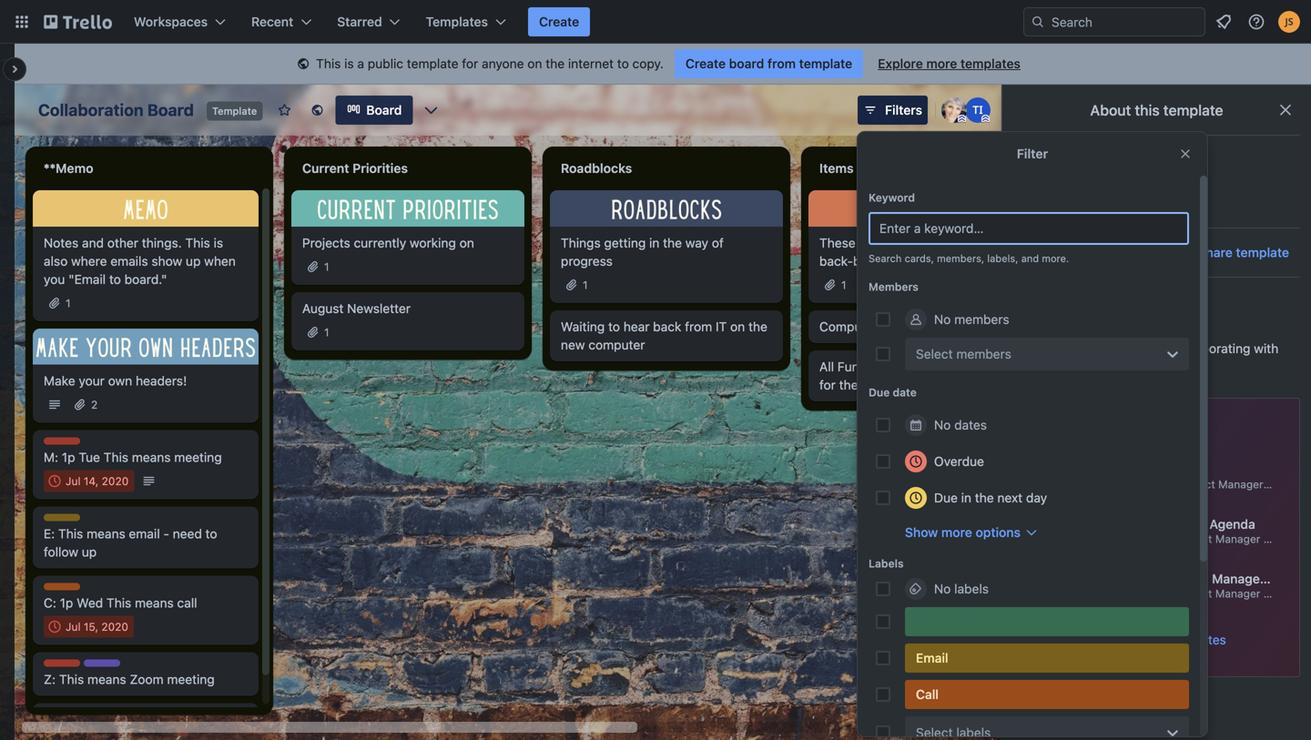 Task type: describe. For each thing, give the bounding box(es) containing it.
this member is an admin of this board. image
[[982, 115, 990, 123]]

means inside meeting zoom z: this means zoom meeting
[[87, 672, 126, 687]]

on inside waiting to hear back from it on the new computer
[[730, 319, 745, 334]]

campbell, for meeting
[[1121, 533, 1173, 545]]

collaborating
[[1174, 341, 1251, 356]]

fundraising
[[838, 359, 906, 374]]

hear
[[624, 319, 650, 334]]

2
[[91, 398, 98, 411]]

by for government program management
[[1080, 587, 1092, 600]]

jul for wed
[[66, 621, 81, 633]]

0 horizontal spatial color: orange, title: "call" element
[[44, 583, 80, 597]]

on inside "projects currently working on" "link"
[[460, 235, 474, 250]]

explore for explore more templates link to the left
[[878, 56, 923, 71]]

show
[[905, 525, 938, 540]]

0 notifications image
[[1213, 11, 1235, 33]]

make your own headers!
[[44, 373, 187, 388]]

been for put
[[926, 235, 955, 250]]

meeting inside 'government meeting agenda by amy campbell, project manager @ govern'
[[1157, 517, 1206, 532]]

1 horizontal spatial color: orange, title: "call" element
[[905, 680, 1189, 709]]

this right sm image
[[316, 56, 341, 71]]

teams
[[1021, 359, 1057, 374]]

a
[[357, 56, 364, 71]]

board link
[[335, 96, 413, 125]]

you
[[44, 272, 65, 287]]

computer system update link
[[820, 318, 1031, 336]]

no dates
[[934, 418, 987, 433]]

this inside this board is useful when collaborating with teams on projects.
[[1021, 341, 1046, 356]]

create for create board from template
[[686, 56, 726, 71]]

due date
[[869, 386, 917, 399]]

for for anyone
[[462, 56, 478, 71]]

dates
[[954, 418, 987, 433]]

2020 for wed
[[101, 621, 128, 633]]

items on hold
[[820, 161, 904, 176]]

1 horizontal spatial from
[[768, 56, 796, 71]]

call for call c: 1p wed this means call
[[44, 584, 64, 597]]

@ inside the 'by paul trowsdale, project manager @ uk ca' link
[[1267, 478, 1277, 491]]

open information menu image
[[1248, 13, 1266, 31]]

waiting
[[561, 319, 605, 334]]

date
[[893, 386, 917, 399]]

1 vertical spatial explore more templates link
[[1087, 631, 1226, 649]]

options
[[976, 525, 1021, 540]]

progress
[[561, 253, 613, 268]]

tue
[[79, 450, 100, 465]]

keyword
[[869, 191, 915, 204]]

m:
[[44, 450, 58, 465]]

recent
[[251, 14, 293, 29]]

back
[[653, 319, 682, 334]]

also
[[44, 253, 68, 268]]

board for create
[[729, 56, 764, 71]]

been for canceled
[[934, 359, 963, 374]]

2020 for tue
[[102, 475, 129, 488]]

canceled
[[967, 359, 1020, 374]]

public image
[[310, 103, 324, 117]]

current priorities
[[302, 161, 408, 176]]

13.1k
[[1039, 245, 1071, 260]]

no members
[[934, 312, 1010, 327]]

Search field
[[1045, 8, 1205, 36]]

up inside notes and other things. this is also where emails show up when you "email to board."
[[186, 253, 201, 268]]

anyone
[[482, 56, 524, 71]]

update
[[927, 319, 968, 334]]

all fundraising has been canceled for the time being
[[820, 359, 1020, 392]]

Board name text field
[[29, 96, 203, 125]]

show
[[152, 253, 182, 268]]

1 for august newsletter
[[324, 326, 329, 339]]

this
[[1135, 102, 1160, 119]]

and inside notes and other things. this is also where emails show up when you "email to board."
[[82, 235, 104, 250]]

government for government program management
[[1080, 571, 1154, 586]]

need
[[173, 526, 202, 541]]

management
[[1212, 571, 1291, 586]]

due for due in the next day
[[934, 490, 958, 505]]

meeting for means
[[174, 450, 222, 465]]

useful
[[1100, 341, 1136, 356]]

66k
[[1093, 245, 1118, 260]]

0 horizontal spatial zoom
[[84, 661, 114, 673]]

email for email
[[916, 651, 948, 666]]

with
[[1254, 341, 1279, 356]]

the left next
[[975, 490, 994, 505]]

to inside email e: this means email - need to follow up
[[205, 526, 217, 541]]

to left copy.
[[617, 56, 629, 71]]

govern for government program management
[[1277, 587, 1311, 600]]

the inside waiting to hear back from it on the new computer
[[749, 319, 768, 334]]

filters
[[885, 102, 922, 117]]

this inside meeting m: 1p tue this means meeting
[[104, 450, 128, 465]]

0 horizontal spatial templates
[[961, 56, 1021, 71]]

amy for government meeting agenda
[[1096, 533, 1118, 545]]

1 horizontal spatial diane barbee (thebarbeegirl) image
[[1021, 184, 1050, 213]]

projects
[[302, 235, 350, 250]]

share
[[1198, 245, 1233, 260]]

means inside email e: this means email - need to follow up
[[87, 526, 125, 541]]

1p for m:
[[62, 450, 75, 465]]

follow
[[44, 545, 78, 560]]

burner...
[[853, 253, 902, 268]]

priorities
[[353, 161, 408, 176]]

about
[[1090, 102, 1131, 119]]

projects currently working on link
[[302, 234, 514, 252]]

1 horizontal spatial zoom
[[130, 672, 164, 687]]

is inside this board is useful when collaborating with teams on projects.
[[1087, 341, 1096, 356]]

meeting m: 1p tue this means meeting
[[44, 438, 222, 465]]

1 vertical spatial trello inspiration (inspiringtaco) image
[[1048, 184, 1077, 213]]

labels,
[[987, 253, 1019, 265]]

collaboration board
[[38, 100, 194, 120]]

day
[[1026, 490, 1047, 505]]

share template
[[1198, 245, 1289, 260]]

all
[[820, 359, 834, 374]]

from inside waiting to hear back from it on the new computer
[[685, 319, 712, 334]]

when inside this board is useful when collaborating with teams on projects.
[[1139, 341, 1171, 356]]

meeting for zoom
[[167, 672, 215, 687]]

notes and other things. this is also where emails show up when you "email to board."
[[44, 235, 236, 287]]

"email
[[68, 272, 106, 287]]

c:
[[44, 596, 56, 611]]

it
[[716, 319, 727, 334]]

more.
[[1042, 253, 1069, 265]]

members,
[[937, 253, 985, 265]]

projects.
[[1078, 359, 1130, 374]]

collaboration
[[38, 100, 144, 120]]

2 vertical spatial more
[[1135, 632, 1165, 647]]

template
[[212, 105, 257, 117]]

govern for government meeting agenda
[[1277, 533, 1311, 545]]

jul 15, 2020
[[66, 621, 128, 633]]

make your own headers! link
[[44, 372, 248, 390]]

create board from template
[[686, 56, 853, 71]]

Current Priorities text field
[[291, 154, 525, 183]]

board."
[[124, 272, 167, 287]]

recent button
[[240, 7, 323, 36]]

no for no members
[[934, 312, 951, 327]]

these items have been put on the back-burner... link
[[820, 234, 1031, 270]]

meeting for means
[[44, 438, 86, 451]]

members for no members
[[954, 312, 1010, 327]]

cards,
[[905, 253, 934, 265]]

this board is useful when collaborating with teams on projects.
[[1021, 341, 1279, 374]]

1 horizontal spatial in
[[961, 490, 972, 505]]

has
[[910, 359, 930, 374]]

-
[[163, 526, 169, 541]]

roadblocks
[[561, 161, 632, 176]]

when inside notes and other things. this is also where emails show up when you "email to board."
[[204, 253, 236, 268]]

on inside these items have been put on the back-burner...
[[981, 235, 996, 250]]

no for no dates
[[934, 418, 951, 433]]

about this template
[[1090, 102, 1223, 119]]

ca
[[1298, 478, 1311, 491]]

share template button
[[1172, 243, 1289, 262]]

show more options button
[[905, 524, 1039, 542]]

jul for tue
[[66, 475, 81, 488]]

the inside things getting in the way of progress
[[663, 235, 682, 250]]

notes and other things. this is also where emails show up when you "email to board." link
[[44, 234, 248, 288]]



Task type: vqa. For each thing, say whether or not it's contained in the screenshot.
burner... on the right top of page
yes



Task type: locate. For each thing, give the bounding box(es) containing it.
create board from template link
[[675, 49, 863, 78]]

1 vertical spatial @
[[1264, 533, 1274, 545]]

0 vertical spatial up
[[186, 253, 201, 268]]

have
[[895, 235, 922, 250]]

government inside government program management by amy campbell, project manager @ govern
[[1080, 571, 1154, 586]]

no labels
[[934, 581, 989, 596]]

1 down projects
[[324, 260, 329, 273]]

more inside button
[[942, 525, 972, 540]]

put
[[959, 235, 978, 250]]

1p inside meeting m: 1p tue this means meeting
[[62, 450, 75, 465]]

overdue
[[934, 454, 984, 469]]

notes
[[44, 235, 79, 250]]

2 horizontal spatial is
[[1087, 341, 1096, 356]]

1 for these items have been put on the back-burner...
[[841, 278, 847, 291]]

things
[[561, 235, 601, 250]]

campbell, up program
[[1121, 533, 1173, 545]]

this member is an admin of this board. image
[[958, 115, 966, 123]]

1 down august
[[324, 326, 329, 339]]

manager for management
[[1216, 587, 1261, 600]]

starred button
[[326, 7, 411, 36]]

2020
[[102, 475, 129, 488], [101, 621, 128, 633]]

1 vertical spatial amy
[[1096, 587, 1118, 600]]

trello inspiration (inspiringtaco) image
[[965, 97, 991, 123], [1048, 184, 1077, 213]]

government meeting agenda by amy campbell, project manager @ govern
[[1080, 517, 1311, 545]]

board inside this board is useful when collaborating with teams on projects.
[[1049, 341, 1083, 356]]

c: 1p wed this means call link
[[44, 594, 248, 612]]

next
[[998, 490, 1023, 505]]

board for this
[[1049, 341, 1083, 356]]

project up 'government meeting agenda by amy campbell, project manager @ govern' in the bottom of the page
[[1179, 478, 1215, 491]]

color: orange, title: "call" element
[[44, 583, 80, 597], [905, 680, 1189, 709]]

for for the
[[820, 377, 836, 392]]

trello inspiration (inspiringtaco) image right filters on the right top of the page
[[965, 97, 991, 123]]

to
[[617, 56, 629, 71], [109, 272, 121, 287], [608, 319, 620, 334], [205, 526, 217, 541]]

explore more templates up this member is an admin of this board. icon
[[878, 56, 1021, 71]]

meeting up 14,
[[44, 438, 86, 451]]

close popover image
[[1178, 147, 1193, 161]]

means right tue
[[132, 450, 171, 465]]

0 vertical spatial is
[[344, 56, 354, 71]]

internet
[[568, 56, 614, 71]]

0 vertical spatial diane barbee (thebarbeegirl) image
[[942, 97, 967, 123]]

on inside "items on hold" 'text field'
[[857, 161, 872, 176]]

up inside email e: this means email - need to follow up
[[82, 545, 97, 560]]

@ down management
[[1264, 587, 1274, 600]]

no left dates
[[934, 418, 951, 433]]

means inside the call c: 1p wed this means call
[[135, 596, 174, 611]]

1 vertical spatial campbell,
[[1121, 587, 1173, 600]]

0 horizontal spatial board
[[147, 100, 194, 120]]

campbell,
[[1121, 533, 1173, 545], [1121, 587, 1173, 600]]

1 vertical spatial explore
[[1087, 632, 1131, 647]]

1 vertical spatial members
[[957, 346, 1012, 362]]

campbell, down program
[[1121, 587, 1173, 600]]

1 vertical spatial board
[[1049, 341, 1083, 356]]

the
[[546, 56, 565, 71], [663, 235, 682, 250], [1000, 235, 1019, 250], [749, 319, 768, 334], [839, 377, 858, 392], [975, 490, 994, 505]]

meeting
[[174, 450, 222, 465], [167, 672, 215, 687]]

0 vertical spatial more
[[927, 56, 957, 71]]

1 vertical spatial 1p
[[60, 596, 73, 611]]

1 vertical spatial email
[[916, 651, 948, 666]]

no up select
[[934, 312, 951, 327]]

this inside notes and other things. this is also where emails show up when you "email to board."
[[185, 235, 210, 250]]

the left the time
[[839, 377, 858, 392]]

2 vertical spatial no
[[934, 581, 951, 596]]

to inside notes and other things. this is also where emails show up when you "email to board."
[[109, 272, 121, 287]]

all fundraising has been canceled for the time being link
[[820, 358, 1031, 394]]

due
[[869, 386, 890, 399], [934, 490, 958, 505]]

templates
[[961, 56, 1021, 71], [1168, 632, 1226, 647]]

0 vertical spatial 2020
[[102, 475, 129, 488]]

3 by from the top
[[1080, 587, 1092, 600]]

this is a public template for anyone on the internet to copy.
[[316, 56, 664, 71]]

been inside these items have been put on the back-burner...
[[926, 235, 955, 250]]

1 2020 from the top
[[102, 475, 129, 488]]

when right useful on the right of page
[[1139, 341, 1171, 356]]

hold
[[876, 161, 904, 176]]

1 vertical spatial jul
[[66, 621, 81, 633]]

0 vertical spatial call
[[44, 584, 64, 597]]

amy up 'color: green, title: none' element
[[1096, 587, 1118, 600]]

@ for agenda
[[1264, 533, 1274, 545]]

0 horizontal spatial in
[[649, 235, 660, 250]]

1 no from the top
[[934, 312, 951, 327]]

this up follow at the left bottom
[[58, 526, 83, 541]]

create for create
[[539, 14, 579, 29]]

color: red, title: "meeting" element up 14,
[[44, 438, 86, 451]]

1 vertical spatial government
[[1080, 571, 1154, 586]]

been inside all fundraising has been canceled for the time being
[[934, 359, 963, 374]]

in right getting
[[649, 235, 660, 250]]

by left the paul
[[1080, 478, 1092, 491]]

1 horizontal spatial email
[[916, 651, 948, 666]]

0 vertical spatial email
[[44, 515, 72, 528]]

**Memo text field
[[33, 154, 266, 183]]

2 campbell, from the top
[[1121, 587, 1173, 600]]

0 vertical spatial when
[[204, 253, 236, 268]]

1 horizontal spatial due
[[934, 490, 958, 505]]

current
[[302, 161, 349, 176]]

this up teams
[[1021, 341, 1046, 356]]

1 color: red, title: "meeting" element from the top
[[44, 438, 86, 451]]

zoom right color: purple, title: "zoom" element
[[130, 672, 164, 687]]

the left internet
[[546, 56, 565, 71]]

government down the paul
[[1080, 517, 1154, 532]]

for down all
[[820, 377, 836, 392]]

due in the next day
[[934, 490, 1047, 505]]

in inside things getting in the way of progress
[[649, 235, 660, 250]]

1 government from the top
[[1080, 517, 1154, 532]]

search image
[[1031, 15, 1045, 29]]

on right working
[[460, 235, 474, 250]]

@ left uk
[[1267, 478, 1277, 491]]

trello inspiration (inspiringtaco) image down filter
[[1048, 184, 1077, 213]]

govern down management
[[1277, 587, 1311, 600]]

for inside all fundraising has been canceled for the time being
[[820, 377, 836, 392]]

0 horizontal spatial diane barbee (thebarbeegirl) image
[[942, 97, 967, 123]]

more right show
[[942, 525, 972, 540]]

project down program
[[1176, 587, 1213, 600]]

the inside these items have been put on the back-burner...
[[1000, 235, 1019, 250]]

for
[[462, 56, 478, 71], [820, 377, 836, 392]]

items
[[820, 161, 854, 176]]

this inside email e: this means email - need to follow up
[[58, 526, 83, 541]]

meeting inside meeting m: 1p tue this means meeting
[[174, 450, 222, 465]]

computer
[[820, 319, 878, 334]]

campbell, for program
[[1121, 587, 1173, 600]]

show more options
[[905, 525, 1021, 540]]

customize views image
[[422, 101, 440, 119]]

government left program
[[1080, 571, 1154, 586]]

1 horizontal spatial explore more templates
[[1087, 632, 1226, 647]]

email
[[44, 515, 72, 528], [916, 651, 948, 666]]

@ inside government program management by amy campbell, project manager @ govern
[[1264, 587, 1274, 600]]

0 horizontal spatial explore more templates link
[[867, 49, 1032, 78]]

1 vertical spatial by
[[1080, 533, 1092, 545]]

meeting down 15, on the bottom left of the page
[[44, 661, 86, 673]]

call inside the call c: 1p wed this means call
[[44, 584, 64, 597]]

color: yellow, title: "email" element up follow at the left bottom
[[44, 514, 80, 528]]

0 horizontal spatial explore more templates
[[878, 56, 1021, 71]]

your
[[79, 373, 105, 388]]

by paul trowsdale, project manager @ uk ca
[[1080, 478, 1311, 491]]

1 jul from the top
[[66, 475, 81, 488]]

1 vertical spatial meeting
[[1157, 517, 1206, 532]]

meeting down by paul trowsdale, project manager @ uk ca
[[1157, 517, 1206, 532]]

0 horizontal spatial trello inspiration (inspiringtaco) image
[[965, 97, 991, 123]]

by for government meeting agenda
[[1080, 533, 1092, 545]]

create right copy.
[[686, 56, 726, 71]]

manager down management
[[1216, 587, 1261, 600]]

labels
[[869, 557, 904, 570]]

no for no labels
[[934, 581, 951, 596]]

uk
[[1280, 478, 1295, 491]]

due for due date
[[869, 386, 890, 399]]

of
[[712, 235, 724, 250]]

1 vertical spatial project
[[1176, 533, 1213, 545]]

meeting inside meeting zoom z: this means zoom meeting
[[44, 661, 86, 673]]

and left more.
[[1021, 253, 1039, 265]]

back-
[[820, 253, 853, 268]]

in up show more options
[[961, 490, 972, 505]]

and up where
[[82, 235, 104, 250]]

1 for projects currently working on
[[324, 260, 329, 273]]

1 horizontal spatial trello inspiration (inspiringtaco) image
[[1048, 184, 1077, 213]]

diane barbee (thebarbeegirl) image down filter
[[1021, 184, 1050, 213]]

by inside 'government meeting agenda by amy campbell, project manager @ govern'
[[1080, 533, 1092, 545]]

john smith (johnsmith38824343) image
[[1279, 11, 1300, 33]]

amy for government program management
[[1096, 587, 1118, 600]]

for left anyone
[[462, 56, 478, 71]]

1p right 'm:'
[[62, 450, 75, 465]]

up right show
[[186, 253, 201, 268]]

3 no from the top
[[934, 581, 951, 596]]

board down public
[[366, 102, 402, 117]]

on right anyone
[[528, 56, 542, 71]]

meeting down call
[[167, 672, 215, 687]]

meeting inside meeting m: 1p tue this means meeting
[[44, 438, 86, 451]]

1 down "email
[[66, 297, 71, 309]]

0 vertical spatial campbell,
[[1121, 533, 1173, 545]]

project inside government program management by amy campbell, project manager @ govern
[[1176, 587, 1213, 600]]

explore more templates link up this member is an admin of this board. icon
[[867, 49, 1032, 78]]

star or unstar board image
[[277, 103, 292, 117]]

board inside text field
[[147, 100, 194, 120]]

1 vertical spatial for
[[820, 377, 836, 392]]

color: yellow, title: "email" element down 'color: green, title: none' element
[[905, 644, 1189, 673]]

1
[[324, 260, 329, 273], [583, 278, 588, 291], [841, 278, 847, 291], [66, 297, 71, 309], [324, 326, 329, 339]]

2 government from the top
[[1080, 571, 1154, 586]]

manager up agenda in the right of the page
[[1219, 478, 1264, 491]]

1 vertical spatial in
[[961, 490, 972, 505]]

on left hold
[[857, 161, 872, 176]]

0 horizontal spatial explore
[[878, 56, 923, 71]]

means left email
[[87, 526, 125, 541]]

0 vertical spatial color: red, title: "meeting" element
[[44, 438, 86, 451]]

0 horizontal spatial when
[[204, 253, 236, 268]]

to right need
[[205, 526, 217, 541]]

0 vertical spatial create
[[539, 14, 579, 29]]

meeting zoom z: this means zoom meeting
[[44, 661, 215, 687]]

these items have been put on the back-burner...
[[820, 235, 1019, 268]]

no left the labels
[[934, 581, 951, 596]]

board inside 'link'
[[366, 102, 402, 117]]

the left way
[[663, 235, 682, 250]]

0 horizontal spatial is
[[214, 235, 223, 250]]

time
[[862, 377, 887, 392]]

project down agenda in the right of the page
[[1176, 533, 1213, 545]]

sm image
[[294, 56, 312, 74]]

1 horizontal spatial call
[[916, 687, 939, 702]]

explore more templates link
[[867, 49, 1032, 78], [1087, 631, 1226, 649]]

explore more templates down program
[[1087, 632, 1226, 647]]

this inside meeting zoom z: this means zoom meeting
[[59, 672, 84, 687]]

1 down back-
[[841, 278, 847, 291]]

project for meeting
[[1176, 533, 1213, 545]]

1p inside the call c: 1p wed this means call
[[60, 596, 73, 611]]

1 vertical spatial when
[[1139, 341, 1171, 356]]

workspaces button
[[123, 7, 237, 36]]

due up show more options
[[934, 490, 958, 505]]

0 vertical spatial for
[[462, 56, 478, 71]]

1 vertical spatial more
[[942, 525, 972, 540]]

2 vertical spatial manager
[[1216, 587, 1261, 600]]

been up members,
[[926, 235, 955, 250]]

amy inside government program management by amy campbell, project manager @ govern
[[1096, 587, 1118, 600]]

0 vertical spatial members
[[954, 312, 1010, 327]]

project inside 'government meeting agenda by amy campbell, project manager @ govern'
[[1176, 533, 1213, 545]]

0 vertical spatial meeting
[[174, 450, 222, 465]]

2020 right 15, on the bottom left of the page
[[101, 621, 128, 633]]

0 horizontal spatial email
[[44, 515, 72, 528]]

manager for agenda
[[1216, 533, 1261, 545]]

2020 right 14,
[[102, 475, 129, 488]]

e: this means email - need to follow up link
[[44, 525, 248, 561]]

0 vertical spatial amy
[[1096, 533, 1118, 545]]

0 vertical spatial explore more templates
[[878, 56, 1021, 71]]

meeting inside meeting zoom z: this means zoom meeting
[[167, 672, 215, 687]]

1 horizontal spatial explore
[[1087, 632, 1131, 647]]

color: green, title: none element
[[905, 607, 1189, 637]]

by
[[1080, 478, 1092, 491], [1080, 533, 1092, 545], [1080, 587, 1092, 600]]

this right tue
[[104, 450, 128, 465]]

this inside the call c: 1p wed this means call
[[107, 596, 131, 611]]

0 vertical spatial templates
[[961, 56, 1021, 71]]

members
[[869, 280, 919, 293]]

filters button
[[858, 96, 928, 125]]

zoom down jul 15, 2020
[[84, 661, 114, 673]]

primary element
[[0, 0, 1311, 44]]

0 horizontal spatial up
[[82, 545, 97, 560]]

1 vertical spatial govern
[[1277, 587, 1311, 600]]

1 horizontal spatial up
[[186, 253, 201, 268]]

explore more templates
[[878, 56, 1021, 71], [1087, 632, 1226, 647]]

1p for c:
[[60, 596, 73, 611]]

campbell, inside government program management by amy campbell, project manager @ govern
[[1121, 587, 1173, 600]]

manager
[[1219, 478, 1264, 491], [1216, 533, 1261, 545], [1216, 587, 1261, 600]]

2 by from the top
[[1080, 533, 1092, 545]]

2 jul from the top
[[66, 621, 81, 633]]

0 horizontal spatial for
[[462, 56, 478, 71]]

1 vertical spatial due
[[934, 490, 958, 505]]

computer system update
[[820, 319, 968, 334]]

1 vertical spatial is
[[214, 235, 223, 250]]

call
[[44, 584, 64, 597], [916, 687, 939, 702]]

email inside email e: this means email - need to follow up
[[44, 515, 72, 528]]

more up the filters button
[[927, 56, 957, 71]]

1 vertical spatial no
[[934, 418, 951, 433]]

to inside waiting to hear back from it on the new computer
[[608, 319, 620, 334]]

members
[[954, 312, 1010, 327], [957, 346, 1012, 362]]

1 vertical spatial color: orange, title: "call" element
[[905, 680, 1189, 709]]

2 vertical spatial is
[[1087, 341, 1096, 356]]

in
[[649, 235, 660, 250], [961, 490, 972, 505]]

2 vertical spatial @
[[1264, 587, 1274, 600]]

0 vertical spatial trello inspiration (inspiringtaco) image
[[965, 97, 991, 123]]

meeting up need
[[174, 450, 222, 465]]

govern
[[1277, 533, 1311, 545], [1277, 587, 1311, 600]]

**memo
[[44, 161, 93, 176]]

august newsletter link
[[302, 299, 514, 318]]

is left a
[[344, 56, 354, 71]]

own
[[108, 373, 132, 388]]

@ for management
[[1264, 587, 1274, 600]]

2 amy from the top
[[1096, 587, 1118, 600]]

up right follow at the left bottom
[[82, 545, 97, 560]]

meeting
[[44, 438, 86, 451], [1157, 517, 1206, 532], [44, 661, 86, 673]]

color: yellow, title: "email" element
[[44, 514, 80, 528], [905, 644, 1189, 673]]

0 vertical spatial manager
[[1219, 478, 1264, 491]]

0 horizontal spatial due
[[869, 386, 890, 399]]

public
[[368, 56, 403, 71]]

1 horizontal spatial explore more templates link
[[1087, 631, 1226, 649]]

0 horizontal spatial from
[[685, 319, 712, 334]]

diane barbee (thebarbeegirl) image
[[942, 97, 967, 123], [1021, 184, 1050, 213]]

1 horizontal spatial and
[[1021, 253, 1039, 265]]

@ up management
[[1264, 533, 1274, 545]]

color: purple, title: "zoom" element
[[84, 660, 120, 673]]

project
[[1179, 478, 1215, 491], [1176, 533, 1213, 545], [1176, 587, 1213, 600]]

email up follow at the left bottom
[[44, 515, 72, 528]]

1 amy from the top
[[1096, 533, 1118, 545]]

1 horizontal spatial create
[[686, 56, 726, 71]]

waiting to hear back from it on the new computer
[[561, 319, 768, 352]]

to down emails
[[109, 272, 121, 287]]

by inside government program management by amy campbell, project manager @ govern
[[1080, 587, 1092, 600]]

1 vertical spatial templates
[[1168, 632, 1226, 647]]

2 vertical spatial project
[[1176, 587, 1213, 600]]

create inside button
[[539, 14, 579, 29]]

1 govern from the top
[[1277, 533, 1311, 545]]

where
[[71, 253, 107, 268]]

is up "projects."
[[1087, 341, 1096, 356]]

the inside all fundraising has been canceled for the time being
[[839, 377, 858, 392]]

on right 'it'
[[730, 319, 745, 334]]

starred
[[337, 14, 382, 29]]

0 vertical spatial govern
[[1277, 533, 1311, 545]]

2 no from the top
[[934, 418, 951, 433]]

by right options
[[1080, 533, 1092, 545]]

back to home image
[[44, 7, 112, 36]]

members for select members
[[957, 346, 1012, 362]]

email for email e: this means email - need to follow up
[[44, 515, 72, 528]]

2 2020 from the top
[[101, 621, 128, 633]]

things.
[[142, 235, 182, 250]]

0 vertical spatial color: yellow, title: "email" element
[[44, 514, 80, 528]]

email e: this means email - need to follow up
[[44, 515, 217, 560]]

manager inside government program management by amy campbell, project manager @ govern
[[1216, 587, 1261, 600]]

0 horizontal spatial board
[[729, 56, 764, 71]]

0 vertical spatial project
[[1179, 478, 1215, 491]]

amy inside 'government meeting agenda by amy campbell, project manager @ govern'
[[1096, 533, 1118, 545]]

jul left 15, on the bottom left of the page
[[66, 621, 81, 633]]

on inside this board is useful when collaborating with teams on projects.
[[1060, 359, 1075, 374]]

project for program
[[1176, 587, 1213, 600]]

0 vertical spatial no
[[934, 312, 951, 327]]

members up the select members
[[954, 312, 1010, 327]]

email down no labels
[[916, 651, 948, 666]]

color: red, title: "meeting" element
[[44, 438, 86, 451], [44, 660, 86, 673]]

members down no members
[[957, 346, 1012, 362]]

0 horizontal spatial call
[[44, 584, 64, 597]]

the up labels, at the top right of the page
[[1000, 235, 1019, 250]]

15,
[[84, 621, 98, 633]]

meeting for zoom
[[44, 661, 86, 673]]

2 color: red, title: "meeting" element from the top
[[44, 660, 86, 673]]

items
[[859, 235, 891, 250]]

august
[[302, 301, 344, 316]]

on right put
[[981, 235, 996, 250]]

0 vertical spatial 1p
[[62, 450, 75, 465]]

Enter a keyword… text field
[[869, 212, 1189, 245]]

by up 'color: green, title: none' element
[[1080, 587, 1092, 600]]

select members
[[916, 346, 1012, 362]]

1 horizontal spatial is
[[344, 56, 354, 71]]

14,
[[84, 475, 99, 488]]

board up '**memo' text box
[[147, 100, 194, 120]]

this right z:
[[59, 672, 84, 687]]

1p right "c:"
[[60, 596, 73, 611]]

0 vertical spatial color: orange, title: "call" element
[[44, 583, 80, 597]]

create up internet
[[539, 14, 579, 29]]

been right has
[[934, 359, 963, 374]]

1 horizontal spatial color: yellow, title: "email" element
[[905, 644, 1189, 673]]

template inside button
[[1236, 245, 1289, 260]]

to up computer
[[608, 319, 620, 334]]

campbell, inside 'government meeting agenda by amy campbell, project manager @ govern'
[[1121, 533, 1173, 545]]

z:
[[44, 672, 56, 687]]

the right 'it'
[[749, 319, 768, 334]]

2 govern from the top
[[1277, 587, 1311, 600]]

call
[[177, 596, 197, 611]]

1 by from the top
[[1080, 478, 1092, 491]]

projects currently working on
[[302, 235, 474, 250]]

more down program
[[1135, 632, 1165, 647]]

on right teams
[[1060, 359, 1075, 374]]

govern inside 'government meeting agenda by amy campbell, project manager @ govern'
[[1277, 533, 1311, 545]]

1 vertical spatial diane barbee (thebarbeegirl) image
[[1021, 184, 1050, 213]]

means left call
[[135, 596, 174, 611]]

is right "things."
[[214, 235, 223, 250]]

1 vertical spatial explore more templates
[[1087, 632, 1226, 647]]

0 vertical spatial in
[[649, 235, 660, 250]]

0 vertical spatial from
[[768, 56, 796, 71]]

means inside meeting m: 1p tue this means meeting
[[132, 450, 171, 465]]

explore more templates link down program
[[1087, 631, 1226, 649]]

0 vertical spatial government
[[1080, 517, 1154, 532]]

1 vertical spatial meeting
[[167, 672, 215, 687]]

@ inside 'government meeting agenda by amy campbell, project manager @ govern'
[[1264, 533, 1274, 545]]

currently
[[354, 235, 406, 250]]

call for call
[[916, 687, 939, 702]]

1 for notes and other things. this is also where emails show up when you "email to board."
[[66, 297, 71, 309]]

Roadblocks text field
[[550, 154, 783, 183]]

agenda
[[1210, 517, 1256, 532]]

govern inside government program management by amy campbell, project manager @ govern
[[1277, 587, 1311, 600]]

1 for things getting in the way of progress
[[583, 278, 588, 291]]

government inside 'government meeting agenda by amy campbell, project manager @ govern'
[[1080, 517, 1154, 532]]

diane barbee (thebarbeegirl) image left this member is an admin of this board. image
[[942, 97, 967, 123]]

jul left 14,
[[66, 475, 81, 488]]

government for government meeting agenda
[[1080, 517, 1154, 532]]

1 vertical spatial from
[[685, 319, 712, 334]]

computer
[[589, 337, 645, 352]]

1 vertical spatial up
[[82, 545, 97, 560]]

0 horizontal spatial create
[[539, 14, 579, 29]]

paul
[[1096, 478, 1117, 491]]

is inside notes and other things. this is also where emails show up when you "email to board."
[[214, 235, 223, 250]]

0 vertical spatial by
[[1080, 478, 1092, 491]]

manager down agenda in the right of the page
[[1216, 533, 1261, 545]]

manager inside 'government meeting agenda by amy campbell, project manager @ govern'
[[1216, 533, 1261, 545]]

due left date
[[869, 386, 890, 399]]

explore for the bottommost explore more templates link
[[1087, 632, 1131, 647]]

1 campbell, from the top
[[1121, 533, 1173, 545]]

up
[[186, 253, 201, 268], [82, 545, 97, 560]]

1 down progress
[[583, 278, 588, 291]]

by paul trowsdale, project manager @ uk ca link
[[1033, 458, 1311, 494]]

Items on Hold text field
[[809, 154, 1042, 183]]



